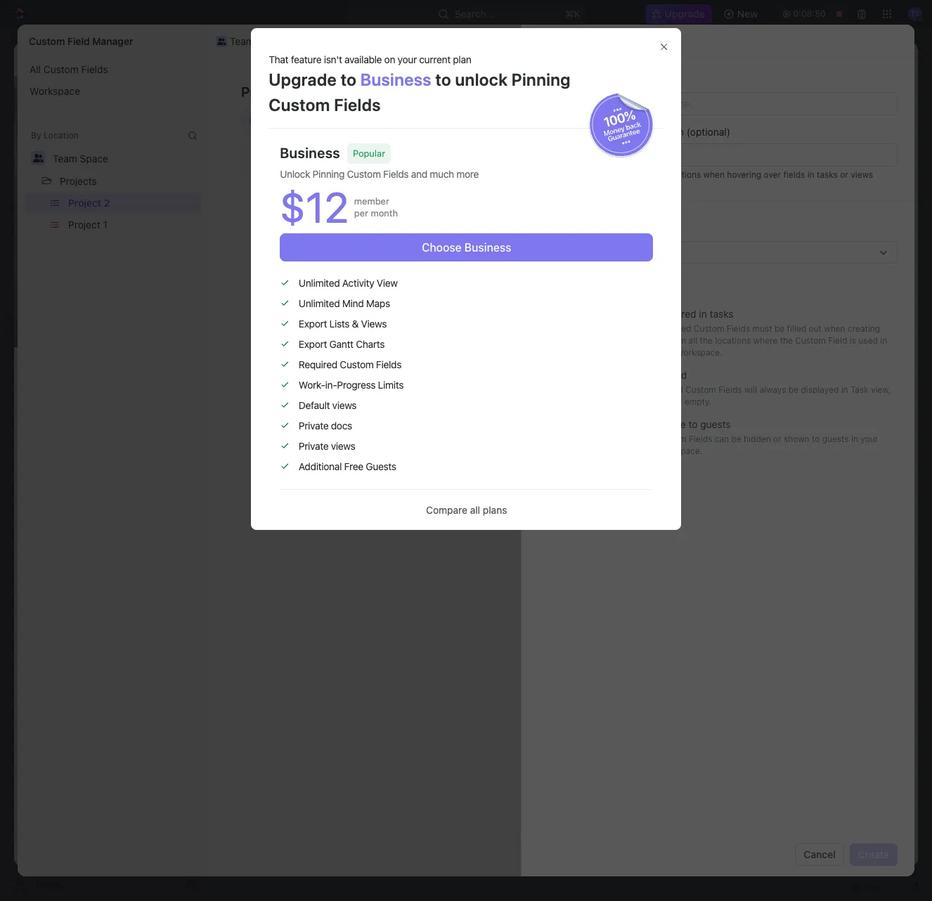 Task type: locate. For each thing, give the bounding box(es) containing it.
private down default
[[299, 420, 329, 432]]

view
[[631, 170, 650, 180], [377, 277, 398, 289]]

0 horizontal spatial create
[[653, 161, 680, 172]]

activity
[[598, 91, 647, 107], [884, 110, 911, 119], [342, 277, 374, 289]]

1 horizontal spatial user group image
[[217, 38, 226, 45]]

action
[[191, 628, 225, 640]]

0 horizontal spatial when
[[704, 170, 725, 180]]

complete down added
[[620, 246, 658, 257]]

1 private from the top
[[299, 420, 329, 432]]

2 vertical spatial 20 mins
[[824, 179, 855, 189]]

2 horizontal spatial activity
[[884, 110, 911, 119]]

1 up unlimited mind maps
[[330, 269, 334, 280]]

be right can
[[732, 434, 742, 445]]

views down docs
[[331, 440, 356, 452]]

project 2
[[214, 53, 254, 65], [241, 84, 299, 100], [244, 84, 328, 107], [68, 197, 110, 209]]

1 vertical spatial be
[[789, 385, 799, 395]]

or left shown at right
[[774, 434, 782, 445]]

1 19 from the top
[[825, 235, 834, 245]]

export left lists
[[299, 318, 327, 330]]

or right fields
[[841, 170, 849, 180]]

2 pinned from the top
[[656, 385, 684, 395]]

in-
[[325, 379, 337, 391]]

1 vertical spatial export
[[299, 338, 327, 350]]

the left locations
[[700, 336, 713, 346]]

2 vertical spatial 19 mins
[[825, 347, 855, 358]]

when inside required in tasks required custom fields must be filled out when creating tasks in all the locations where the custom field is used in your workspace.
[[825, 324, 846, 334]]

views up docs
[[332, 400, 357, 412]]

2 20 mins from the top
[[824, 156, 855, 167]]

be right always
[[789, 385, 799, 395]]

2 horizontal spatial do
[[795, 347, 807, 358]]

complete inside 'to complete'
[[620, 246, 658, 257]]

private for private docs
[[299, 420, 329, 432]]

user group image down spaces
[[14, 276, 25, 284]]

locations
[[716, 336, 752, 346]]

hidden
[[744, 434, 771, 445]]

1 vertical spatial your
[[656, 347, 674, 358]]

0 vertical spatial private
[[299, 420, 329, 432]]

pinning right "unlock"
[[512, 69, 571, 89]]

must
[[753, 324, 773, 334]]

or inside visible to guests custom fields can be hidden or shown to guests in your workspace.
[[774, 434, 782, 445]]

create for new
[[798, 86, 829, 98]]

task 2
[[283, 269, 313, 281]]

0 vertical spatial create
[[798, 86, 829, 98]]

0 vertical spatial unlimited
[[299, 277, 340, 289]]

pinning
[[512, 69, 571, 89], [313, 168, 345, 180]]

0 vertical spatial export
[[299, 318, 327, 330]]

be inside visible to guests custom fields can be hidden or shown to guests in your workspace.
[[732, 434, 742, 445]]

0 horizontal spatial business
[[280, 145, 340, 161]]

3 20 from the top
[[824, 179, 834, 189]]

4 status from the top
[[663, 269, 688, 279]]

1 horizontal spatial add task button
[[361, 196, 421, 212]]

create inside create new field button
[[798, 86, 829, 98]]

1 horizontal spatial upgrade
[[665, 8, 705, 20]]

create up added
[[653, 161, 680, 172]]

team space button for all custom fields
[[213, 33, 288, 50]]

fields left will
[[719, 385, 743, 395]]

5 changed from the top
[[626, 291, 661, 302]]

1 horizontal spatial when
[[825, 324, 846, 334]]

add task button down task 2
[[277, 291, 331, 308]]

3 19 mins from the top
[[825, 347, 855, 358]]

field inside required in tasks required custom fields must be filled out when creating tasks in all the locations where the custom field is used in your workspace.
[[829, 336, 848, 346]]

task left the 'view,'
[[851, 385, 869, 395]]

0 vertical spatial 20
[[824, 134, 834, 144]]

1 horizontal spatial all
[[689, 336, 698, 346]]

plan
[[453, 53, 472, 65]]

1 export from the top
[[299, 318, 327, 330]]

1 vertical spatial when
[[825, 324, 846, 334]]

user group image
[[224, 42, 232, 49]]

workspace. down visible
[[656, 446, 703, 457]]

1 right task 1
[[328, 245, 332, 255]]

3 mins from the top
[[837, 179, 855, 189]]

1 up task 2
[[307, 244, 312, 256]]

0 vertical spatial 1 button
[[315, 243, 334, 257]]

19 down search tasks... text field
[[825, 235, 834, 245]]

fields
[[81, 63, 108, 75], [603, 160, 630, 172], [383, 168, 409, 180], [727, 324, 751, 334], [376, 359, 402, 371], [719, 385, 743, 395], [689, 434, 713, 445]]

team space button up the projects
[[46, 147, 115, 170]]

type
[[564, 224, 587, 236]]

create one
[[653, 161, 697, 172]]

add task for the topmost add task button
[[831, 90, 874, 102]]

19 mins for complete
[[825, 347, 855, 358]]

view up the 'maps'
[[377, 277, 398, 289]]

project inside button
[[68, 197, 101, 209]]

your left the 'current'
[[398, 53, 417, 65]]

1 vertical spatial workspace.
[[656, 446, 703, 457]]

0 horizontal spatial the
[[700, 336, 713, 346]]

add task for add task button to the left
[[283, 293, 325, 305]]

add task button down unlock pinning custom fields and much more
[[361, 196, 421, 212]]

20 mins down search... text box
[[824, 156, 855, 167]]

0 horizontal spatial or
[[774, 434, 782, 445]]

1 mins from the top
[[837, 134, 855, 144]]

19 right out
[[825, 314, 834, 324]]

when right out
[[825, 324, 846, 334]]

your inside required in tasks required custom fields must be filled out when creating tasks in all the locations where the custom field is used in your workspace.
[[656, 347, 674, 358]]

1 vertical spatial in progress
[[719, 235, 769, 245]]

0 vertical spatial required
[[656, 308, 697, 320]]

1
[[103, 219, 108, 231], [307, 244, 312, 256], [328, 245, 332, 255], [330, 269, 334, 280]]

1 field from the left
[[756, 86, 776, 98]]

you right the type
[[609, 235, 624, 245]]

add task down unlock pinning custom fields and much more
[[378, 198, 415, 209]]

5 mins from the top
[[837, 314, 855, 324]]

Edit task name text field
[[62, 418, 525, 444]]

custom down visible
[[656, 434, 687, 445]]

5 changed status from from the top
[[624, 291, 711, 302]]

0 vertical spatial team space button
[[213, 33, 288, 50]]

send
[[829, 834, 853, 846]]

3 status from the top
[[663, 235, 688, 245]]

2 19 from the top
[[825, 314, 834, 324]]

1 vertical spatial unlimited
[[299, 298, 340, 310]]

6 from from the top
[[690, 314, 708, 324]]

view,
[[872, 385, 892, 395]]

1 unlimited from the top
[[299, 277, 340, 289]]

list
[[18, 58, 207, 102], [18, 192, 207, 236]]

in progress down unlock
[[261, 198, 318, 209]]

1 list from the top
[[18, 58, 207, 102]]

inbox
[[34, 97, 58, 109]]

1 vertical spatial 1 button
[[316, 268, 336, 282]]

maps
[[366, 298, 390, 310]]

views for private views
[[331, 440, 356, 452]]

user group image inside sidebar "navigation"
[[14, 276, 25, 284]]

1 button right task 1
[[315, 243, 334, 257]]

0 horizontal spatial add task button
[[277, 291, 331, 308]]

0 vertical spatial upgrade
[[665, 8, 705, 20]]

per
[[354, 208, 369, 219]]

changed status from
[[624, 156, 711, 167], [624, 212, 711, 223], [624, 235, 711, 245], [624, 269, 711, 279], [624, 291, 711, 302], [624, 314, 711, 324], [624, 347, 711, 358]]

tree
[[6, 245, 204, 435]]

team space button for project 2
[[46, 147, 115, 170]]

export for export gantt charts
[[299, 338, 327, 350]]

1 horizontal spatial complete
[[719, 347, 762, 358]]

mins
[[837, 134, 855, 144], [837, 156, 855, 167], [837, 179, 855, 189], [837, 235, 855, 245], [837, 314, 855, 324], [837, 347, 855, 358]]

3 changed from the top
[[626, 235, 661, 245]]

user group image up project 2 link
[[217, 38, 226, 45]]

custom field manager
[[29, 35, 133, 47]]

task sidebar navigation tab list
[[882, 85, 913, 167]]

that feature isn't available on your current plan
[[269, 53, 472, 65]]

5 status from the top
[[663, 291, 688, 302]]

add existing field button
[[687, 81, 785, 103]]

tasks up locations
[[710, 308, 734, 320]]

business
[[361, 69, 432, 89], [280, 145, 340, 161], [465, 241, 512, 254]]

additional free guests
[[299, 461, 396, 473]]

1 vertical spatial private
[[299, 440, 329, 452]]

0 horizontal spatial user group image
[[14, 276, 25, 284]]

fields
[[784, 170, 806, 180]]

popular
[[353, 148, 386, 159]]

description (optional)
[[631, 126, 731, 138]]

2 you from the top
[[609, 156, 624, 167]]

business right the choose
[[465, 241, 512, 254]]

0 horizontal spatial all
[[470, 504, 480, 516]]

1 vertical spatial business
[[280, 145, 340, 161]]

eloisefrancis23@gmail.
[[709, 179, 805, 189]]

do up view descriptions when hovering over fields in tasks or views
[[755, 156, 766, 167]]

0 vertical spatial your
[[398, 53, 417, 65]]

status
[[663, 156, 688, 167], [663, 212, 688, 223], [663, 235, 688, 245], [663, 269, 688, 279], [663, 291, 688, 302], [663, 314, 688, 324], [663, 347, 688, 358]]

business up unlock
[[280, 145, 340, 161]]

1 19 mins from the top
[[825, 235, 855, 245]]

7 status from the top
[[663, 347, 688, 358]]

1 button right task 2
[[316, 268, 336, 282]]

you down you created this task
[[609, 156, 624, 167]]

1 vertical spatial 19 mins
[[825, 314, 855, 324]]

20 mins right fields
[[824, 179, 855, 189]]

invite
[[37, 879, 61, 891]]

the down filled
[[781, 336, 793, 346]]

business down that feature isn't available on your current plan
[[361, 69, 432, 89]]

create
[[798, 86, 829, 98], [653, 161, 680, 172], [859, 849, 890, 861]]

fields left can
[[689, 434, 713, 445]]

create inside create one button
[[653, 161, 680, 172]]

0 vertical spatial workspace.
[[676, 347, 723, 358]]

create button
[[850, 844, 898, 866]]

views right fields
[[851, 170, 874, 180]]

add left existing
[[696, 86, 714, 98]]

0 horizontal spatial be
[[732, 434, 742, 445]]

workspace. inside required in tasks required custom fields must be filled out when creating tasks in all the locations where the custom field is used in your workspace.
[[676, 347, 723, 358]]

2 vertical spatial be
[[732, 434, 742, 445]]

2 vertical spatial your
[[861, 434, 879, 445]]

2 vertical spatial 20
[[824, 179, 834, 189]]

1 vertical spatial or
[[774, 434, 782, 445]]

1 from from the top
[[690, 156, 708, 167]]

fields up limits
[[376, 359, 402, 371]]

over
[[764, 170, 782, 180]]

add task up search... text box
[[831, 90, 874, 102]]

progress
[[272, 198, 318, 209], [731, 235, 766, 245], [731, 314, 766, 324]]

0 vertical spatial or
[[841, 170, 849, 180]]

choose
[[422, 241, 462, 254]]

19 for complete
[[825, 347, 834, 358]]

your up power
[[656, 347, 674, 358]]

6 changed status from from the top
[[624, 314, 711, 324]]

project inside button
[[68, 219, 100, 231]]

upgrade for upgrade
[[665, 8, 705, 20]]

project 2 button
[[62, 192, 201, 214]]

workspace button
[[23, 80, 201, 102]]

2 vertical spatial add task button
[[277, 291, 331, 308]]

0 horizontal spatial field
[[756, 86, 776, 98]]

location
[[442, 160, 478, 172]]

progress up locations
[[731, 314, 766, 324]]

project 2 link
[[214, 53, 254, 65]]

favorites
[[11, 204, 48, 215]]

list containing project 2
[[18, 192, 207, 236]]

1 changed from the top
[[626, 156, 661, 167]]

2 list from the top
[[18, 192, 207, 236]]

1 horizontal spatial view
[[631, 170, 650, 180]]

to do up view descriptions when hovering over fields in tasks or views
[[740, 156, 766, 167]]

0 horizontal spatial activity
[[342, 277, 374, 289]]

upgrade up created
[[665, 8, 705, 20]]

1 vertical spatial you
[[609, 156, 624, 167]]

charts
[[356, 338, 385, 350]]

1 horizontal spatial your
[[656, 347, 674, 358]]

guests up can
[[701, 419, 731, 430]]

private
[[299, 420, 329, 432], [299, 440, 329, 452]]

team space button up project 2 link
[[213, 33, 288, 50]]

workspace. up power
[[676, 347, 723, 358]]

new
[[832, 86, 851, 98]]

choose business
[[422, 241, 512, 254]]

1 horizontal spatial business
[[361, 69, 432, 89]]

unlimited up lists
[[299, 298, 340, 310]]

progress down eloisefrancis23@gmail. on the right of page
[[731, 235, 766, 245]]

1 horizontal spatial create
[[798, 86, 829, 98]]

0 vertical spatial pinning
[[512, 69, 571, 89]]

3 19 from the top
[[825, 347, 834, 358]]

Search tasks... text field
[[758, 160, 898, 181]]

in progress down eloisefrancis23@gmail. on the right of page
[[719, 235, 769, 245]]

1 horizontal spatial the
[[781, 336, 793, 346]]

1 horizontal spatial on
[[694, 53, 704, 64]]

field type
[[539, 224, 587, 236]]

your
[[398, 53, 417, 65], [656, 347, 674, 358], [861, 434, 879, 445]]

do down filled
[[795, 347, 807, 358]]

tasks up power
[[656, 336, 677, 346]]

2 horizontal spatial add task
[[831, 90, 874, 102]]

default views
[[299, 400, 357, 412]]

1 vertical spatial complete
[[719, 347, 762, 358]]

fields up locations
[[727, 324, 751, 334]]

1 vertical spatial add task
[[378, 198, 415, 209]]

1 vertical spatial upgrade
[[269, 69, 337, 89]]

2 horizontal spatial add task button
[[823, 85, 882, 108]]

user group image
[[217, 38, 226, 45], [14, 276, 25, 284]]

custom inside button
[[44, 63, 79, 75]]

7 changed from the top
[[626, 347, 661, 358]]

visible to guests custom fields can be hidden or shown to guests in your workspace.
[[656, 419, 879, 457]]

custom up workspace
[[44, 63, 79, 75]]

20 mins up search tasks... text field
[[824, 134, 855, 144]]

4 changed from the top
[[626, 269, 661, 279]]

2 vertical spatial required
[[299, 359, 338, 371]]

private up additional
[[299, 440, 329, 452]]

complete down locations
[[719, 347, 762, 358]]

1 horizontal spatial to do
[[740, 156, 766, 167]]

19 up "displayed"
[[825, 347, 834, 358]]

or for guests
[[774, 434, 782, 445]]

0 horizontal spatial upgrade
[[269, 69, 337, 89]]

Search... text field
[[738, 115, 873, 126]]

2 19 mins from the top
[[825, 314, 855, 324]]

unlimited up unlimited mind maps
[[299, 277, 340, 289]]

1 vertical spatial all
[[470, 504, 480, 516]]

task down task 2
[[304, 293, 325, 305]]

this
[[420, 160, 439, 172]]

you left created
[[609, 134, 624, 144]]

by
[[31, 130, 41, 141]]

0 vertical spatial you
[[609, 134, 624, 144]]

pinning right unlock
[[313, 168, 345, 180]]

view left create one
[[631, 170, 650, 180]]

field up 'team space, ,' element
[[68, 35, 90, 47]]

4 mins from the top
[[837, 235, 855, 245]]

be left filled
[[775, 324, 785, 334]]

2 export from the top
[[299, 338, 327, 350]]

guests right shown at right
[[823, 434, 849, 445]]

0 vertical spatial all
[[689, 336, 698, 346]]

dashboards
[[34, 145, 88, 157]]

0:08:51 button
[[779, 6, 848, 23]]

that
[[269, 53, 289, 65]]

all up power
[[689, 336, 698, 346]]

tasks right fields
[[817, 170, 838, 180]]

you for complete
[[609, 235, 624, 245]]

create right cancel
[[859, 849, 890, 861]]

task down and
[[396, 198, 415, 209]]

in inside visible to guests custom fields can be hidden or shown to guests in your workspace.
[[852, 434, 859, 445]]

workspace.
[[676, 347, 723, 358], [656, 446, 703, 457]]

displayed
[[801, 385, 839, 395]]

progress down unlock
[[272, 198, 318, 209]]

upgrade for upgrade to business
[[269, 69, 337, 89]]

add task button up search... text box
[[823, 85, 882, 108]]

3 20 mins from the top
[[824, 179, 855, 189]]

search button
[[692, 126, 746, 146]]

private docs
[[299, 420, 352, 432]]

on left nov
[[694, 53, 704, 64]]

1 vertical spatial pinned
[[656, 385, 684, 395]]

2 vertical spatial business
[[465, 241, 512, 254]]

team space, , element
[[73, 52, 87, 66]]

1 horizontal spatial activity
[[598, 91, 647, 107]]

2 field from the left
[[853, 86, 874, 98]]

None text field
[[631, 143, 898, 167]]

to do down task 2
[[261, 333, 288, 343]]

unlock
[[455, 69, 508, 89]]

or for when
[[841, 170, 849, 180]]

all custom fields
[[30, 63, 108, 75]]

3 you from the top
[[609, 235, 624, 245]]

workspace
[[30, 85, 80, 97]]

added
[[645, 179, 670, 189]]

2 private from the top
[[299, 440, 329, 452]]

member
[[354, 196, 390, 207]]

field right existing
[[756, 86, 776, 98]]

empty.
[[685, 397, 712, 407]]

20 for com
[[824, 179, 834, 189]]

1 horizontal spatial or
[[841, 170, 849, 180]]

sidebar navigation
[[0, 28, 210, 902]]

1 vertical spatial create
[[653, 161, 680, 172]]

2 horizontal spatial your
[[861, 434, 879, 445]]

2 vertical spatial add task
[[283, 293, 325, 305]]

to inside to unlock pinning custom fields
[[436, 69, 452, 89]]

2 horizontal spatial create
[[859, 849, 890, 861]]

fields up workspace button
[[81, 63, 108, 75]]

in progress up locations
[[719, 314, 769, 324]]

custom up progress
[[340, 359, 374, 371]]

3 from from the top
[[690, 235, 708, 245]]

be inside pinned pinned custom fields will always be displayed in task view, even if empty.
[[789, 385, 799, 395]]

2 inside button
[[104, 197, 110, 209]]

field right new
[[853, 86, 874, 98]]

task down task 1
[[283, 269, 305, 281]]

2 20 from the top
[[824, 156, 834, 167]]

2 unlimited from the top
[[299, 298, 340, 310]]

7 changed status from from the top
[[624, 347, 711, 358]]

2 vertical spatial you
[[609, 235, 624, 245]]

views
[[851, 170, 874, 180], [332, 400, 357, 412], [331, 440, 356, 452]]

project 2 inside project 2 button
[[68, 197, 110, 209]]

manager
[[92, 35, 133, 47]]

add inside button
[[696, 86, 714, 98]]

0 vertical spatial be
[[775, 324, 785, 334]]

on right available
[[385, 53, 395, 65]]

2 horizontal spatial be
[[789, 385, 799, 395]]

create new field button
[[789, 81, 882, 103]]

1 20 mins from the top
[[824, 134, 855, 144]]

2 vertical spatial activity
[[342, 277, 374, 289]]

plans
[[483, 504, 507, 516]]

Enter name... text field
[[631, 92, 898, 115]]

all left the plans
[[470, 504, 480, 516]]

one
[[682, 161, 697, 172]]

fields inside visible to guests custom fields can be hidden or shown to guests in your workspace.
[[689, 434, 713, 445]]

nov
[[707, 53, 722, 64]]

0 vertical spatial add task button
[[823, 85, 882, 108]]

new
[[738, 8, 758, 20]]

2 vertical spatial views
[[331, 440, 356, 452]]

0 vertical spatial add task
[[831, 90, 874, 102]]

field left the is
[[829, 336, 848, 346]]



Task type: vqa. For each thing, say whether or not it's contained in the screenshot.


Task type: describe. For each thing, give the bounding box(es) containing it.
unlimited for unlimited mind maps
[[299, 298, 340, 310]]

task
[[676, 134, 693, 144]]

your inside visible to guests custom fields can be hidden or shown to guests in your workspace.
[[861, 434, 879, 445]]

docs
[[331, 420, 352, 432]]

hide
[[730, 165, 749, 175]]

task up task 2
[[283, 244, 305, 256]]

6 mins from the top
[[837, 347, 855, 358]]

0 horizontal spatial to do
[[261, 333, 288, 343]]

export gantt charts
[[299, 338, 385, 350]]

custom right any
[[566, 160, 601, 172]]

favorites button
[[6, 201, 54, 218]]

create for one
[[653, 161, 680, 172]]

month
[[371, 208, 398, 219]]

isn't
[[324, 53, 342, 65]]

1 horizontal spatial tasks
[[710, 308, 734, 320]]

private views
[[299, 440, 356, 452]]

unlimited activity view
[[299, 277, 398, 289]]

3 changed status from from the top
[[624, 235, 711, 245]]

field name
[[631, 75, 681, 87]]

custom fields
[[269, 95, 381, 114]]

required custom fields
[[299, 359, 402, 371]]

fields left and
[[383, 168, 409, 180]]

1 horizontal spatial team space link
[[219, 37, 295, 53]]

create one button
[[636, 158, 703, 175]]

share
[[748, 53, 774, 65]]

assigned to
[[224, 464, 279, 476]]

be inside required in tasks required custom fields must be filled out when creating tasks in all the locations where the custom field is used in your workspace.
[[775, 324, 785, 334]]

com
[[609, 179, 805, 200]]

views for default views
[[332, 400, 357, 412]]

projects button
[[53, 170, 103, 192]]

home link
[[6, 68, 204, 91]]

19 for in progress
[[825, 314, 834, 324]]

required for required in tasks required custom fields must be filled out when creating tasks in all the locations where the custom field is used in your workspace.
[[656, 308, 697, 320]]

fields inside button
[[81, 63, 108, 75]]

fields down created
[[603, 160, 630, 172]]

power
[[669, 370, 693, 381]]

1 changed status from from the top
[[624, 156, 711, 167]]

2 vertical spatial progress
[[731, 314, 766, 324]]

field for add existing field
[[756, 86, 776, 98]]

0 vertical spatial in progress
[[261, 198, 318, 209]]

0 vertical spatial user group image
[[217, 38, 226, 45]]

visible
[[656, 419, 686, 430]]

be for custom
[[789, 385, 799, 395]]

custom down the popular
[[347, 168, 381, 180]]

action items
[[191, 628, 257, 640]]

compare all plans button
[[426, 504, 507, 516]]

1 vertical spatial progress
[[731, 235, 766, 245]]

activity inside task sidebar content "section"
[[598, 91, 647, 107]]

7 from from the top
[[690, 347, 708, 358]]

assigned
[[224, 464, 267, 476]]

1 vertical spatial pinning
[[313, 168, 345, 180]]

docs link
[[6, 116, 204, 139]]

workspace. inside visible to guests custom fields can be hidden or shown to guests in your workspace.
[[656, 446, 703, 457]]

cancel button
[[796, 844, 845, 866]]

1 pinned from the top
[[656, 369, 688, 381]]

create inside create "button"
[[859, 849, 890, 861]]

does
[[480, 160, 503, 172]]

available
[[345, 53, 382, 65]]

4 from from the top
[[690, 269, 708, 279]]

1 20 from the top
[[824, 134, 834, 144]]

0 horizontal spatial team space link
[[93, 53, 148, 65]]

0 vertical spatial progress
[[272, 198, 318, 209]]

out
[[809, 324, 822, 334]]

is
[[850, 336, 857, 346]]

0 horizontal spatial guests
[[701, 419, 731, 430]]

limits
[[378, 379, 404, 391]]

0:08:51
[[794, 8, 825, 19]]

pinning inside to unlock pinning custom fields
[[512, 69, 571, 89]]

be for guests
[[732, 434, 742, 445]]

0 vertical spatial business
[[361, 69, 432, 89]]

unlimited for unlimited activity view
[[299, 277, 340, 289]]

private for private views
[[299, 440, 329, 452]]

member per month
[[354, 196, 398, 219]]

created on nov 17
[[660, 53, 733, 64]]

required for required custom fields
[[299, 359, 338, 371]]

⌘k
[[565, 8, 581, 20]]

1 status from the top
[[663, 156, 688, 167]]

shown
[[784, 434, 810, 445]]

2 horizontal spatial to do
[[781, 347, 807, 358]]

in inside pinned pinned custom fields will always be displayed in task view, even if empty.
[[842, 385, 849, 395]]

creating
[[848, 324, 881, 334]]

business inside choose business button
[[465, 241, 512, 254]]

2 from from the top
[[690, 212, 708, 223]]

2 status from the top
[[663, 212, 688, 223]]

if
[[678, 397, 683, 407]]

by location
[[31, 130, 79, 141]]

task 1
[[283, 244, 312, 256]]

1 vertical spatial guests
[[823, 434, 849, 445]]

2 changed from the top
[[626, 212, 661, 223]]

list containing all custom fields
[[18, 58, 207, 102]]

items
[[227, 628, 257, 640]]

docs
[[34, 121, 57, 133]]

0 horizontal spatial tasks
[[656, 336, 677, 346]]

5 from from the top
[[690, 291, 708, 302]]

you for to do
[[609, 156, 624, 167]]

19 mins for in progress
[[825, 314, 855, 324]]

task inside pinned pinned custom fields will always be displayed in task view, even if empty.
[[851, 385, 869, 395]]

task sidebar content section
[[580, 77, 876, 867]]

fields inside pinned pinned custom fields will always be displayed in task view, even if empty.
[[719, 385, 743, 395]]

calendar link
[[356, 126, 401, 146]]

2 vertical spatial in progress
[[719, 314, 769, 324]]

2 mins from the top
[[837, 156, 855, 167]]

0 vertical spatial views
[[851, 170, 874, 180]]

compare all plans
[[426, 504, 507, 516]]

0 vertical spatial when
[[704, 170, 725, 180]]

6 changed from the top
[[626, 314, 661, 324]]

always
[[760, 385, 787, 395]]

gantt
[[330, 338, 354, 350]]

location
[[44, 130, 79, 141]]

1 vertical spatial view
[[377, 277, 398, 289]]

tree inside sidebar "navigation"
[[6, 245, 204, 435]]

will
[[745, 385, 758, 395]]

20 mins for com
[[824, 179, 855, 189]]

additional
[[299, 461, 342, 473]]

task right new
[[852, 90, 874, 102]]

mind
[[342, 298, 364, 310]]

you created this task
[[609, 134, 693, 144]]

required in tasks required custom fields must be filled out when creating tasks in all the locations where the custom field is used in your workspace.
[[656, 308, 888, 358]]

2 vertical spatial do
[[795, 347, 807, 358]]

this location does not have any custom fields
[[420, 160, 630, 172]]

current
[[419, 53, 451, 65]]

0 horizontal spatial on
[[385, 53, 395, 65]]

1 button for 1
[[315, 243, 334, 257]]

custom up locations
[[694, 324, 725, 334]]

used
[[859, 336, 878, 346]]

2 the from the left
[[781, 336, 793, 346]]

all
[[30, 63, 41, 75]]

activity inside the task sidebar navigation tab list
[[884, 110, 911, 119]]

watcher:
[[672, 179, 706, 189]]

0 vertical spatial tasks
[[817, 170, 838, 180]]

name
[[656, 75, 681, 87]]

to complete
[[618, 235, 777, 257]]

general
[[539, 75, 575, 87]]

field left the type
[[539, 224, 561, 236]]

and
[[411, 168, 428, 180]]

20 for status
[[824, 156, 834, 167]]

export for export lists & views
[[299, 318, 327, 330]]

calendar
[[359, 130, 401, 142]]

field left name
[[631, 75, 653, 87]]

fields inside required in tasks required custom fields must be filled out when creating tasks in all the locations where the custom field is used in your workspace.
[[727, 324, 751, 334]]

have
[[523, 160, 544, 172]]

1 vertical spatial required
[[656, 324, 692, 334]]

custom up all
[[29, 35, 65, 47]]

dashboards link
[[6, 140, 204, 162]]

(optional)
[[687, 126, 731, 138]]

&
[[352, 318, 359, 330]]

choose business button
[[280, 234, 654, 262]]

work-
[[299, 379, 325, 391]]

4 changed status from from the top
[[624, 269, 711, 279]]

inbox link
[[6, 92, 204, 115]]

custom down out
[[796, 336, 826, 346]]

custom inside visible to guests custom fields can be hidden or shown to guests in your workspace.
[[656, 434, 687, 445]]

add down task 2
[[283, 293, 302, 305]]

existing
[[717, 86, 753, 98]]

20 mins for status
[[824, 156, 855, 167]]

dates
[[383, 464, 410, 476]]

1 inside list
[[103, 219, 108, 231]]

0 vertical spatial do
[[755, 156, 766, 167]]

views
[[361, 318, 387, 330]]

descriptions
[[652, 170, 702, 180]]

1 button for 2
[[316, 268, 336, 282]]

add up search... text box
[[831, 90, 850, 102]]

this
[[659, 134, 674, 144]]

0 horizontal spatial your
[[398, 53, 417, 65]]

create new field
[[798, 86, 874, 98]]

field for create new field
[[853, 86, 874, 98]]

even
[[656, 397, 675, 407]]

all inside required in tasks required custom fields must be filled out when creating tasks in all the locations where the custom field is used in your workspace.
[[689, 336, 698, 346]]

any
[[547, 160, 563, 172]]

cancel
[[804, 849, 836, 861]]

6 status from the top
[[663, 314, 688, 324]]

add right per
[[378, 198, 394, 209]]

to inside 'to complete'
[[769, 235, 777, 245]]

custom inside pinned pinned custom fields will always be displayed in task view, even if empty.
[[686, 385, 717, 395]]

upgrade link
[[645, 4, 712, 24]]

1 you from the top
[[609, 134, 624, 144]]

1 vertical spatial do
[[275, 333, 288, 343]]

1 the from the left
[[700, 336, 713, 346]]

home
[[34, 73, 61, 85]]

send button
[[820, 829, 861, 852]]

2 changed status from from the top
[[624, 212, 711, 223]]



